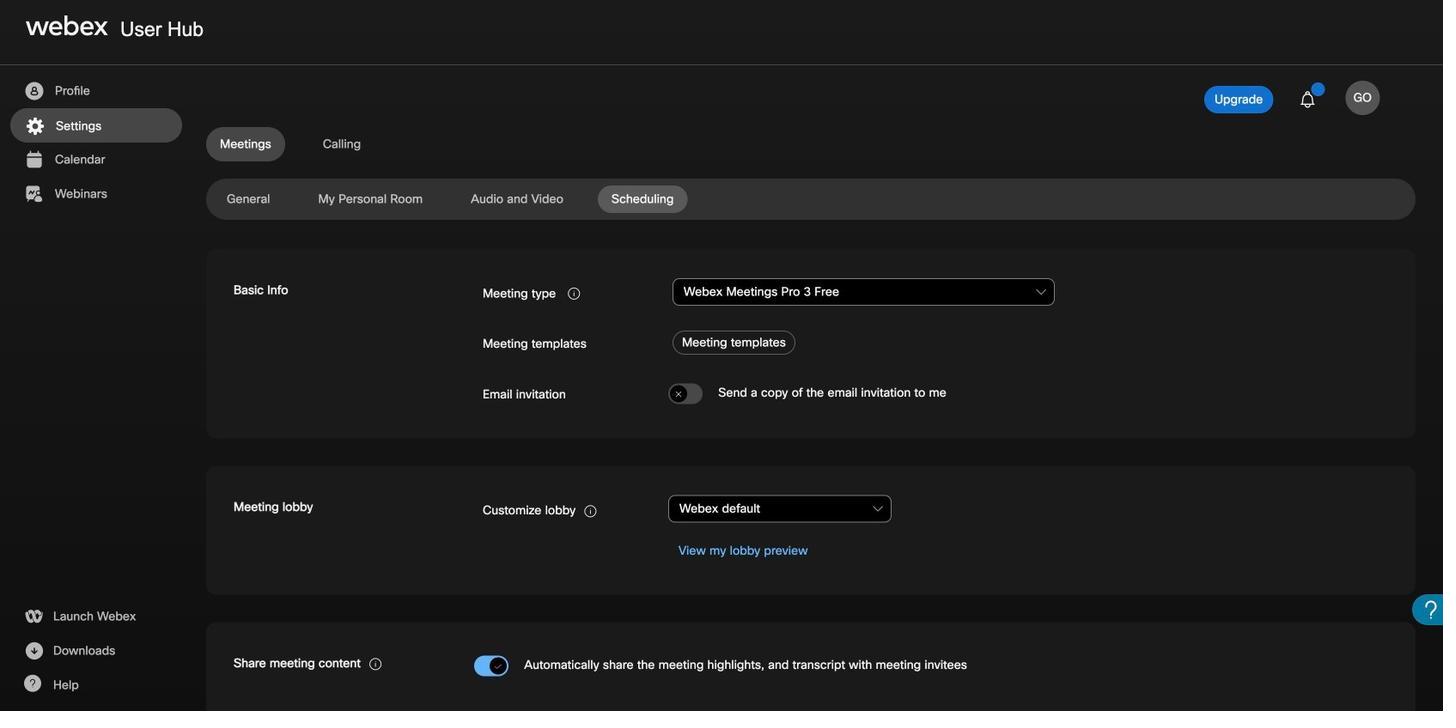 Task type: describe. For each thing, give the bounding box(es) containing it.
mds check_bold image
[[494, 661, 503, 672]]

mds content download_filled image
[[23, 641, 45, 662]]

mds webex helix filled image
[[23, 607, 44, 627]]

2 tab list from the top
[[206, 186, 1416, 213]]

cisco webex image
[[26, 15, 108, 36]]

mds settings_filled image
[[24, 116, 46, 137]]

mds meetings_filled image
[[23, 150, 45, 170]]



Task type: locate. For each thing, give the bounding box(es) containing it.
mds people circle_filled image
[[23, 81, 45, 101]]

tab list
[[206, 127, 1416, 162], [206, 186, 1416, 213]]

ng help active image
[[23, 675, 41, 693]]

1 tab list from the top
[[206, 127, 1416, 162]]

1 vertical spatial tab list
[[206, 186, 1416, 213]]

mds webinar_filled image
[[23, 184, 45, 204]]

0 vertical spatial tab list
[[206, 127, 1416, 162]]

mds cancel_bold image
[[674, 389, 683, 400]]



Task type: vqa. For each thing, say whether or not it's contained in the screenshot.
mds webinar_filled "IMAGE"
yes



